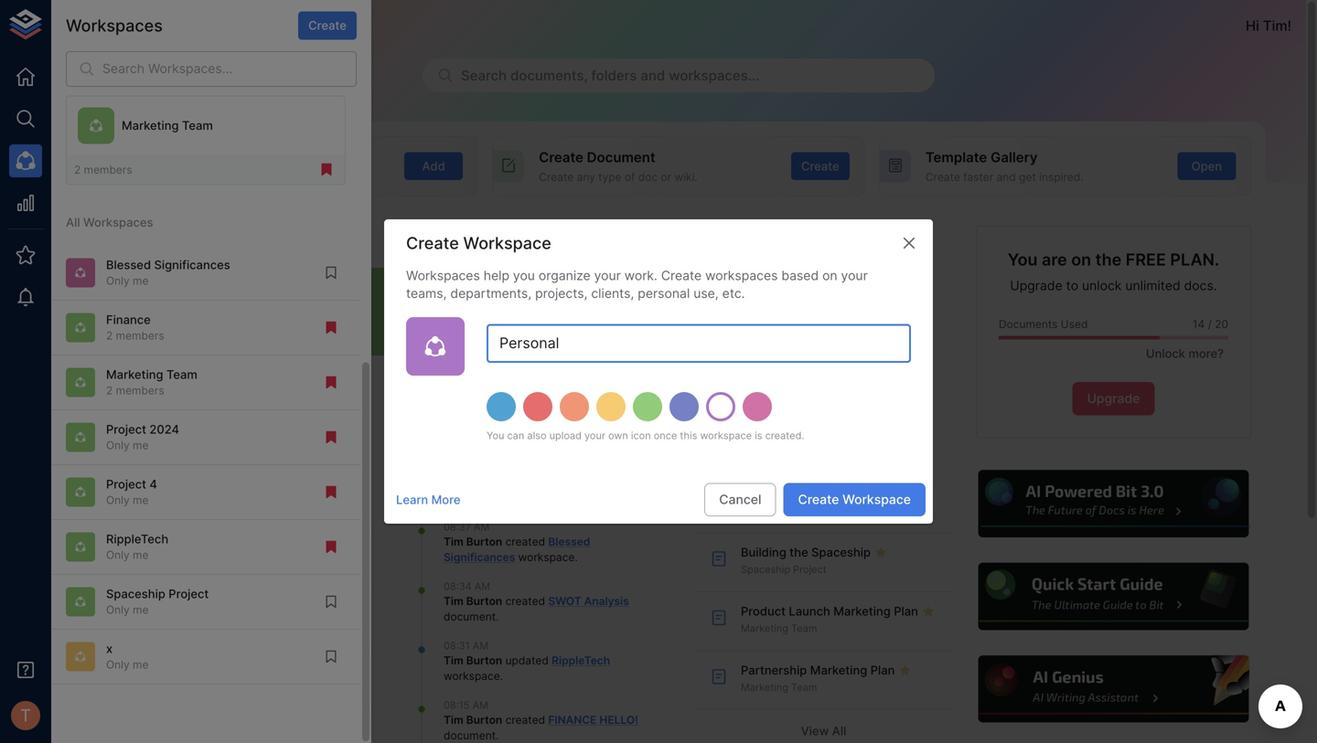 Task type: vqa. For each thing, say whether or not it's contained in the screenshot.
SPACESHIP related to Spaceship Project Only me
yes



Task type: locate. For each thing, give the bounding box(es) containing it.
1 horizontal spatial add
[[422, 159, 445, 173]]

only inside "project 4 only me"
[[106, 494, 130, 507]]

spaceship project only me
[[106, 587, 209, 617]]

1 horizontal spatial the
[[1096, 250, 1122, 270]]

2 remove bookmark image from the top
[[323, 374, 339, 391]]

untitled document
[[741, 487, 848, 501]]

1 horizontal spatial upgrade
[[1087, 391, 1140, 407]]

am inside 08:34 am tim burton created swot analysis document .
[[475, 581, 490, 593]]

significances for blessed significances only me
[[154, 258, 230, 272]]

project inside project 2024 only me
[[106, 423, 146, 437]]

bookmark image for only
[[323, 649, 339, 665]]

spaceship down building
[[741, 564, 790, 576]]

1 vertical spatial bookmark image
[[323, 594, 339, 610]]

am for finance
[[473, 700, 488, 712]]

only up can
[[512, 383, 534, 394]]

marketing team 2 members down marketing team, project x, personal, etc. text field on the top
[[608, 364, 700, 394]]

0 vertical spatial the
[[1096, 250, 1122, 270]]

of
[[625, 170, 635, 184]]

4 inside 'link'
[[427, 364, 434, 378]]

finance
[[548, 714, 597, 727]]

add
[[152, 149, 179, 166], [422, 159, 445, 173]]

me up "project 4 only me"
[[133, 439, 149, 452]]

08:15 am tim burton created finance hello! document .
[[444, 700, 638, 743]]

0 vertical spatial create workspace
[[406, 233, 551, 253]]

0 horizontal spatial you
[[487, 430, 504, 442]]

3 burton from the top
[[466, 655, 502, 668]]

create workspace inside create workspace "button"
[[798, 492, 911, 508]]

recent documents
[[137, 441, 272, 458]]

08:34
[[444, 581, 472, 593]]

2 bookmark image from the top
[[323, 594, 339, 610]]

remove bookmark image
[[323, 320, 339, 336], [323, 374, 339, 391], [323, 484, 339, 501]]

1 horizontal spatial you
[[1008, 250, 1038, 270]]

0 vertical spatial bookmark image
[[323, 265, 339, 281]]

0 vertical spatial 4
[[427, 364, 434, 378]]

the
[[1096, 250, 1122, 270], [790, 546, 808, 560]]

significances down bookmarked
[[154, 258, 230, 272]]

1 or from the left
[[215, 170, 226, 184]]

and right "folders"
[[641, 67, 665, 84]]

0 vertical spatial documents
[[999, 318, 1058, 331]]

rippletech only me up 'also'
[[500, 364, 563, 394]]

me down spaceship project only me
[[133, 659, 149, 672]]

burton down 08:15
[[466, 714, 502, 727]]

upgrade
[[1010, 278, 1063, 294], [1087, 391, 1140, 407]]

documents used
[[999, 318, 1088, 331]]

am inside '08:15 am tim burton created finance hello! document .'
[[473, 700, 488, 712]]

finance 2 members
[[106, 313, 164, 343], [137, 364, 190, 394]]

workspace
[[183, 149, 257, 166], [463, 233, 551, 253], [427, 441, 507, 458], [843, 492, 911, 508]]

blessed up workspace .
[[548, 536, 590, 549]]

3 remove bookmark image from the top
[[323, 484, 339, 501]]

burton inside '08:15 am tim burton created finance hello! document .'
[[466, 714, 502, 727]]

project for project 2024
[[250, 364, 290, 378]]

workspace up help
[[463, 233, 551, 253]]

1 vertical spatial document
[[789, 487, 848, 501]]

only down the x
[[106, 659, 130, 672]]

1 horizontal spatial documents
[[999, 318, 1058, 331]]

1 document from the top
[[444, 611, 496, 624]]

. up '08:15 am tim burton created finance hello! document .'
[[500, 670, 503, 683]]

cancel button
[[705, 484, 776, 517]]

am inside 08:31 am tim burton updated rippletech workspace .
[[473, 641, 489, 652]]

. inside 08:34 am tim burton created swot analysis document .
[[496, 611, 499, 624]]

you left can
[[487, 430, 504, 442]]

document inside create document create any type of doc or wiki.
[[587, 149, 656, 166]]

burton inside 08:34 am tim burton created swot analysis document .
[[466, 595, 502, 608]]

and inside "template gallery create faster and get inspired."
[[997, 170, 1016, 184]]

0 vertical spatial significances
[[154, 258, 230, 272]]

1 vertical spatial help image
[[976, 561, 1251, 633]]

significances
[[154, 258, 230, 272], [444, 551, 515, 564]]

1 remove bookmark image from the top
[[323, 320, 339, 336]]

2 vertical spatial help image
[[976, 653, 1251, 726]]

document inside 08:34 am tim burton created swot analysis document .
[[444, 611, 496, 624]]

search documents, folders and workspaces...
[[461, 67, 760, 84]]

created for swot
[[505, 595, 545, 608]]

recently
[[717, 441, 779, 458]]

activities
[[510, 441, 577, 458]]

2024 for project 2024 only me
[[149, 423, 179, 437]]

am up tim burton created
[[474, 522, 490, 533]]

workspace activities
[[427, 441, 577, 458]]

4 for project 4 only me
[[149, 477, 157, 492]]

burton
[[466, 536, 502, 549], [466, 595, 502, 608], [466, 655, 502, 668], [466, 714, 502, 727]]

blessed inside blessed significances only me
[[106, 258, 151, 272]]

only down all workspaces
[[106, 275, 130, 288]]

create workspace dialog
[[384, 220, 933, 524]]

burton down 08:31
[[466, 655, 502, 668]]

create workspace down favorited at bottom right
[[798, 492, 911, 508]]

2 vertical spatial bookmark image
[[323, 649, 339, 665]]

3 created from the top
[[505, 714, 545, 727]]

1 vertical spatial create workspace
[[798, 492, 911, 508]]

unlock
[[1082, 278, 1122, 294]]

0 horizontal spatial 4
[[149, 477, 157, 492]]

open
[[1192, 159, 1222, 173]]

upgrade inside "button"
[[1087, 391, 1140, 407]]

only inside spaceship project only me
[[106, 604, 130, 617]]

2024 inside project 2024 only me
[[149, 423, 179, 437]]

or inside add workspace collaborate or make it private.
[[215, 170, 226, 184]]

project inside 'link'
[[383, 364, 424, 378]]

1 horizontal spatial document
[[789, 487, 848, 501]]

1 horizontal spatial 4
[[427, 364, 434, 378]]

unlock more? button
[[1136, 340, 1229, 368]]

me up 'x only me'
[[133, 604, 149, 617]]

you inside create workspace dialog
[[487, 430, 504, 442]]

documents left used at top
[[999, 318, 1058, 331]]

0 vertical spatial and
[[641, 67, 665, 84]]

0 horizontal spatial and
[[641, 67, 665, 84]]

project for project 4 only me
[[106, 477, 146, 492]]

document inside '08:15 am tim burton created finance hello! document .'
[[444, 729, 496, 743]]

add workspace collaborate or make it private.
[[152, 149, 308, 184]]

x
[[106, 642, 113, 656]]

add inside button
[[422, 159, 445, 173]]

bookmark image
[[323, 265, 339, 281], [323, 594, 339, 610], [323, 649, 339, 665]]

your left own
[[585, 430, 606, 442]]

tim down 08:15
[[444, 714, 464, 727]]

you are on the free plan. upgrade to unlock unlimited docs.
[[1008, 250, 1220, 294]]

1 vertical spatial finance 2 members
[[137, 364, 190, 394]]

workspace down favorited at bottom right
[[843, 492, 911, 508]]

team
[[182, 119, 213, 133], [669, 364, 700, 378], [166, 368, 198, 382], [791, 623, 817, 635], [211, 682, 237, 694], [791, 682, 817, 694]]

add for add
[[422, 159, 445, 173]]

partnership
[[741, 664, 807, 678]]

0 horizontal spatial add
[[152, 149, 179, 166]]

tim down 08:31
[[444, 655, 464, 668]]

the up unlock
[[1096, 250, 1122, 270]]

clients,
[[591, 286, 634, 301]]

on right based
[[822, 268, 838, 284]]

or left the make
[[215, 170, 226, 184]]

remove bookmark image for project 4
[[323, 484, 339, 501]]

burton down 08:37 am
[[466, 536, 502, 549]]

burton for finance
[[466, 714, 502, 727]]

0 vertical spatial you
[[1008, 250, 1038, 270]]

2 horizontal spatial spaceship
[[812, 546, 871, 560]]

create
[[308, 18, 347, 33], [539, 149, 584, 166], [801, 159, 840, 173], [539, 170, 574, 184], [926, 170, 960, 184], [406, 233, 459, 253], [661, 268, 702, 284], [798, 492, 839, 508]]

2 burton from the top
[[466, 595, 502, 608]]

created left finance at the left bottom of the page
[[505, 714, 545, 727]]

0 vertical spatial created
[[505, 536, 545, 549]]

0 vertical spatial upgrade
[[1010, 278, 1063, 294]]

documents right recent at the bottom left of page
[[191, 441, 272, 458]]

hi
[[1246, 17, 1260, 34]]

workspace
[[744, 327, 796, 339], [700, 430, 752, 442], [518, 551, 575, 564], [444, 670, 500, 683]]

you inside you are on the free plan. upgrade to unlock unlimited docs.
[[1008, 250, 1038, 270]]

2 or from the left
[[661, 170, 672, 184]]

your up clients, in the left top of the page
[[594, 268, 621, 284]]

1 horizontal spatial or
[[661, 170, 672, 184]]

am right 08:34 on the left of page
[[475, 581, 490, 593]]

blessed inside blessed significances
[[548, 536, 590, 549]]

!
[[1288, 17, 1292, 34]]

1 vertical spatial plan
[[871, 664, 895, 678]]

1 vertical spatial spaceship
[[741, 564, 790, 576]]

. up swot
[[575, 551, 578, 564]]

2 vertical spatial remove bookmark image
[[323, 539, 339, 556]]

0 vertical spatial rippletech only me
[[500, 364, 563, 394]]

1 horizontal spatial create workspace
[[798, 492, 911, 508]]

finance up project 2024 only me
[[141, 364, 186, 378]]

remove bookmark image left project 4
[[323, 374, 339, 391]]

1 vertical spatial all
[[832, 725, 846, 739]]

document for finance hello!
[[444, 729, 496, 743]]

0 vertical spatial document
[[444, 611, 496, 624]]

rippletech right updated
[[552, 655, 610, 668]]

untitled
[[741, 487, 786, 501]]

1 horizontal spatial rippletech only me
[[500, 364, 563, 394]]

Search Workspaces... text field
[[102, 51, 357, 87]]

upgrade down are
[[1010, 278, 1063, 294]]

spaceship for spaceship project
[[741, 564, 790, 576]]

only inside blessed significances only me
[[106, 275, 130, 288]]

created up workspace .
[[505, 536, 545, 549]]

workspace left can
[[427, 441, 507, 458]]

upgrade down unlock more? button
[[1087, 391, 1140, 407]]

1 vertical spatial and
[[997, 170, 1016, 184]]

significances inside blessed significances only me
[[154, 258, 230, 272]]

departments,
[[450, 286, 532, 301]]

the inside you are on the free plan. upgrade to unlock unlimited docs.
[[1096, 250, 1122, 270]]

me down bookmarked
[[133, 275, 149, 288]]

rippletech only me down "project 4 only me"
[[106, 532, 168, 562]]

1 horizontal spatial create button
[[791, 152, 850, 180]]

1 horizontal spatial and
[[997, 170, 1016, 184]]

project
[[250, 364, 290, 378], [383, 364, 424, 378], [106, 423, 146, 437], [106, 477, 146, 492], [793, 564, 827, 576], [169, 587, 209, 601]]

or
[[215, 170, 226, 184], [661, 170, 672, 184]]

you for are
[[1008, 250, 1038, 270]]

0 horizontal spatial create workspace
[[406, 233, 551, 253]]

project 4
[[383, 364, 434, 378]]

on
[[1071, 250, 1091, 270], [822, 268, 838, 284]]

plan
[[894, 605, 918, 619], [871, 664, 895, 678]]

finance 2 members up project 2024 only me
[[137, 364, 190, 394]]

created for finance
[[505, 714, 545, 727]]

you can also upload your own icon once this workspace is created.
[[487, 430, 804, 442]]

you
[[1008, 250, 1038, 270], [487, 430, 504, 442]]

1 vertical spatial the
[[790, 546, 808, 560]]

workspace up the make
[[183, 149, 257, 166]]

only up the x
[[106, 604, 130, 617]]

launch
[[789, 605, 830, 619]]

all down 2 members
[[66, 216, 80, 230]]

inspired.
[[1039, 170, 1084, 184]]

0 horizontal spatial spaceship
[[106, 587, 165, 601]]

0 vertical spatial help image
[[976, 468, 1251, 541]]

product
[[741, 605, 786, 619]]

project for project 2024 only me
[[106, 423, 146, 437]]

workspace down bookmark
[[744, 327, 796, 339]]

document for create
[[587, 149, 656, 166]]

2 vertical spatial remove bookmark image
[[323, 484, 339, 501]]

1 vertical spatial significances
[[444, 551, 515, 564]]

created left swot
[[505, 595, 545, 608]]

1 vertical spatial blessed
[[548, 536, 590, 549]]

2 created from the top
[[505, 595, 545, 608]]

2 vertical spatial created
[[505, 714, 545, 727]]

significances inside blessed significances
[[444, 551, 515, 564]]

spaceship down create workspace "button"
[[812, 546, 871, 560]]

4 inside "project 4 only me"
[[149, 477, 157, 492]]

finance down blessed significances only me
[[106, 313, 151, 327]]

1 help image from the top
[[976, 468, 1251, 541]]

0 horizontal spatial significances
[[154, 258, 230, 272]]

today
[[414, 483, 449, 497]]

me inside "project 4 only me"
[[133, 494, 149, 507]]

on inside you are on the free plan. upgrade to unlock unlimited docs.
[[1071, 250, 1091, 270]]

upload
[[549, 430, 582, 442]]

marketing team
[[122, 119, 213, 133], [741, 623, 817, 635], [161, 682, 237, 694], [741, 682, 817, 694]]

0 horizontal spatial documents
[[191, 441, 272, 458]]

marketing down spaceship project only me
[[161, 682, 209, 694]]

type
[[598, 170, 622, 184]]

any
[[577, 170, 595, 184]]

2 document from the top
[[444, 729, 496, 743]]

upgrade inside you are on the free plan. upgrade to unlock unlimited docs.
[[1010, 278, 1063, 294]]

tim down 08:34 on the left of page
[[444, 595, 464, 608]]

0 horizontal spatial document
[[587, 149, 656, 166]]

1 vertical spatial remove bookmark image
[[323, 429, 339, 446]]

document down 08:15
[[444, 729, 496, 743]]

template
[[926, 149, 987, 166]]

4 down recent at the bottom left of page
[[149, 477, 157, 492]]

am right 08:15
[[473, 700, 488, 712]]

documents
[[999, 318, 1058, 331], [191, 441, 272, 458]]

0 horizontal spatial upgrade
[[1010, 278, 1063, 294]]

marketing up project 2024 only me
[[106, 368, 163, 382]]

spaceship up the x
[[106, 587, 165, 601]]

4 burton from the top
[[466, 714, 502, 727]]

1 horizontal spatial spaceship
[[741, 564, 790, 576]]

0 vertical spatial document
[[587, 149, 656, 166]]

me down recent at the bottom left of page
[[133, 494, 149, 507]]

building
[[741, 546, 787, 560]]

enterprises
[[141, 17, 217, 34]]

0 horizontal spatial blessed
[[106, 258, 151, 272]]

1 horizontal spatial significances
[[444, 551, 515, 564]]

0 vertical spatial blessed
[[106, 258, 151, 272]]

1 horizontal spatial all
[[832, 725, 846, 739]]

you left are
[[1008, 250, 1038, 270]]

spaceship inside spaceship project only me
[[106, 587, 165, 601]]

use,
[[694, 286, 719, 301]]

marketing team 2 members up project 2024 only me
[[106, 368, 198, 398]]

1 vertical spatial you
[[487, 430, 504, 442]]

learn
[[396, 493, 428, 507]]

1 vertical spatial document
[[444, 729, 496, 743]]

tim inside 08:34 am tim burton created swot analysis document .
[[444, 595, 464, 608]]

and down gallery at top
[[997, 170, 1016, 184]]

workspace up 08:15
[[444, 670, 500, 683]]

upgrade button
[[1073, 383, 1155, 416]]

project inside "project 4 only me"
[[106, 477, 146, 492]]

1 vertical spatial remove bookmark image
[[323, 374, 339, 391]]

08:31 am tim burton updated rippletech workspace .
[[444, 641, 610, 683]]

the up spaceship project
[[790, 546, 808, 560]]

document up 08:31
[[444, 611, 496, 624]]

tim
[[1263, 17, 1288, 34], [444, 536, 464, 549], [444, 595, 464, 608], [444, 655, 464, 668], [444, 714, 464, 727]]

tim inside 08:31 am tim burton updated rippletech workspace .
[[444, 655, 464, 668]]

2024 inside project 2024 link
[[293, 364, 323, 378]]

marketing right launch
[[834, 605, 891, 619]]

remove bookmark image up project 2024
[[323, 320, 339, 336]]

created inside '08:15 am tim burton created finance hello! document .'
[[505, 714, 545, 727]]

marketing down product launch marketing plan
[[810, 664, 867, 678]]

document down favorited at bottom right
[[789, 487, 848, 501]]

work.
[[625, 268, 658, 284]]

workspace inside button
[[744, 327, 796, 339]]

3 bookmark image from the top
[[323, 649, 339, 665]]

significances down tim burton created
[[444, 551, 515, 564]]

1 horizontal spatial blessed
[[548, 536, 590, 549]]

rippletech down untitled
[[741, 505, 793, 517]]

0 horizontal spatial or
[[215, 170, 226, 184]]

workspace inside 08:31 am tim burton updated rippletech workspace .
[[444, 670, 500, 683]]

0 horizontal spatial create button
[[298, 12, 357, 40]]

0 horizontal spatial all
[[66, 216, 80, 230]]

on right are
[[1071, 250, 1091, 270]]

project inside spaceship project only me
[[169, 587, 209, 601]]

or inside create document create any type of doc or wiki.
[[661, 170, 672, 184]]

blessed significances only me
[[106, 258, 230, 288]]

me inside blessed significances only me
[[133, 275, 149, 288]]

create button
[[298, 12, 357, 40], [791, 152, 850, 180]]

finance 2 members down blessed significances only me
[[106, 313, 164, 343]]

1 vertical spatial 2024
[[149, 423, 179, 437]]

all right view
[[832, 725, 846, 739]]

bookmark image for project
[[323, 594, 339, 610]]

add inside add workspace collaborate or make it private.
[[152, 149, 179, 166]]

. down 08:31 am tim burton updated rippletech workspace .
[[496, 729, 499, 743]]

help image
[[976, 468, 1251, 541], [976, 561, 1251, 633], [976, 653, 1251, 726]]

marketing team 2 members
[[608, 364, 700, 394], [106, 368, 198, 398]]

workspace inside add workspace collaborate or make it private.
[[183, 149, 257, 166]]

only down project 2024 only me
[[106, 494, 130, 507]]

create workspace up help
[[406, 233, 551, 253]]

0 vertical spatial finance
[[106, 313, 151, 327]]

workspaces inside workspaces help you organize your work. create workspaces based on your teams, departments, projects, clients, personal use, etc.
[[406, 268, 480, 284]]

add for add workspace collaborate or make it private.
[[152, 149, 179, 166]]

0 vertical spatial spaceship
[[812, 546, 871, 560]]

0 vertical spatial 2024
[[293, 364, 323, 378]]

burton inside 08:31 am tim burton updated rippletech workspace .
[[466, 655, 502, 668]]

tim down 08:37 at the bottom of the page
[[444, 536, 464, 549]]

1 vertical spatial upgrade
[[1087, 391, 1140, 407]]

0 vertical spatial remove bookmark image
[[323, 320, 339, 336]]

make
[[229, 170, 257, 184]]

1 horizontal spatial 2024
[[293, 364, 323, 378]]

burton for swot
[[466, 595, 502, 608]]

1 horizontal spatial on
[[1071, 250, 1091, 270]]

t button
[[5, 696, 46, 736]]

2 vertical spatial spaceship
[[106, 587, 165, 601]]

spaceship for spaceship project only me
[[106, 587, 165, 601]]

all inside view all button
[[832, 725, 846, 739]]

document for untitled
[[789, 487, 848, 501]]

help
[[484, 268, 510, 284]]

tim inside '08:15 am tim burton created finance hello! document .'
[[444, 714, 464, 727]]

product launch marketing plan
[[741, 605, 918, 619]]

am right 08:31
[[473, 641, 489, 652]]

only left recent at the bottom left of page
[[106, 439, 130, 452]]

document up of
[[587, 149, 656, 166]]

1 vertical spatial 4
[[149, 477, 157, 492]]

0 horizontal spatial rippletech only me
[[106, 532, 168, 562]]

0 vertical spatial plan
[[894, 605, 918, 619]]

0 vertical spatial create button
[[298, 12, 357, 40]]

1 bookmark image from the top
[[323, 265, 339, 281]]

. up 08:31 am tim burton updated rippletech workspace .
[[496, 611, 499, 624]]

own
[[608, 430, 628, 442]]

0 horizontal spatial the
[[790, 546, 808, 560]]

remove bookmark image left learn
[[323, 484, 339, 501]]

used
[[1061, 318, 1088, 331]]

1 created from the top
[[505, 536, 545, 549]]

burton down 08:34 on the left of page
[[466, 595, 502, 608]]

remove bookmark image
[[318, 162, 335, 178], [323, 429, 339, 446], [323, 539, 339, 556]]

workspace left "is"
[[700, 430, 752, 442]]

1 vertical spatial finance
[[141, 364, 186, 378]]

your
[[594, 268, 621, 284], [841, 268, 868, 284], [585, 430, 606, 442]]

0 horizontal spatial on
[[822, 268, 838, 284]]

or right doc
[[661, 170, 672, 184]]

0 horizontal spatial 2024
[[149, 423, 179, 437]]

1 vertical spatial created
[[505, 595, 545, 608]]

created inside 08:34 am tim burton created swot analysis document .
[[505, 595, 545, 608]]

this
[[680, 430, 697, 442]]

also
[[527, 430, 547, 442]]

blessed down all workspaces
[[106, 258, 151, 272]]

am for swot
[[475, 581, 490, 593]]

4 down teams,
[[427, 364, 434, 378]]



Task type: describe. For each thing, give the bounding box(es) containing it.
tim burton created
[[444, 536, 548, 549]]

0 horizontal spatial marketing team 2 members
[[106, 368, 198, 398]]

you
[[513, 268, 535, 284]]

get
[[1019, 170, 1036, 184]]

marketing team link
[[113, 652, 374, 711]]

workspaces...
[[669, 67, 760, 84]]

search documents, folders and workspaces... button
[[423, 59, 935, 92]]

create workspace button
[[784, 484, 926, 517]]

workspace .
[[515, 551, 578, 564]]

docs.
[[1184, 278, 1217, 294]]

document for swot analysis
[[444, 611, 496, 624]]

workspace up 08:34 am tim burton created swot analysis document .
[[518, 551, 575, 564]]

me inside spaceship project only me
[[133, 604, 149, 617]]

create inside workspaces help you organize your work. create workspaces based on your teams, departments, projects, clients, personal use, etc.
[[661, 268, 702, 284]]

bookmarked workspaces
[[137, 226, 318, 244]]

3 help image from the top
[[976, 653, 1251, 726]]

08:15
[[444, 700, 470, 712]]

0 vertical spatial finance 2 members
[[106, 313, 164, 343]]

view
[[801, 725, 829, 739]]

learn more button
[[392, 486, 465, 514]]

is
[[755, 430, 762, 442]]

project 2024 link
[[236, 268, 337, 396]]

folders
[[591, 67, 637, 84]]

analysis
[[584, 595, 629, 608]]

more
[[431, 493, 461, 507]]

0 vertical spatial all
[[66, 216, 80, 230]]

me inside project 2024 only me
[[133, 439, 149, 452]]

project 2024 only me
[[106, 423, 179, 452]]

create inside "button"
[[798, 492, 839, 508]]

08:31
[[444, 641, 470, 652]]

organize
[[539, 268, 591, 284]]

remove bookmark image for project 2024
[[323, 429, 339, 446]]

rippletech down spaceship project only me
[[161, 623, 213, 635]]

0 vertical spatial remove bookmark image
[[318, 162, 335, 178]]

view all button
[[693, 718, 954, 744]]

1 burton from the top
[[466, 536, 502, 549]]

on inside workspaces help you organize your work. create workspaces based on your teams, departments, projects, clients, personal use, etc.
[[822, 268, 838, 284]]

free
[[1126, 250, 1166, 270]]

. inside '08:15 am tim burton created finance hello! document .'
[[496, 729, 499, 743]]

create inside "template gallery create faster and get inspired."
[[926, 170, 960, 184]]

2024 for project 2024
[[293, 364, 323, 378]]

are
[[1042, 250, 1067, 270]]

only inside 'x only me'
[[106, 659, 130, 672]]

finance hello! link
[[548, 714, 638, 727]]

hello!
[[600, 714, 638, 727]]

am for rippletech
[[473, 641, 489, 652]]

tim right hi
[[1263, 17, 1288, 34]]

bookmark image for significances
[[323, 265, 339, 281]]

bookmark workspace
[[744, 313, 796, 339]]

your for teams,
[[594, 268, 621, 284]]

Marketing Team, Project X, Personal, etc. text field
[[487, 325, 911, 363]]

it
[[260, 170, 267, 184]]

remove bookmark image for marketing team
[[323, 374, 339, 391]]

gallery
[[991, 149, 1038, 166]]

add button
[[404, 152, 463, 180]]

project for project 4
[[383, 364, 424, 378]]

once
[[654, 430, 677, 442]]

collaborate
[[152, 170, 212, 184]]

rippletech up 'also'
[[500, 364, 563, 378]]

your for created.
[[585, 430, 606, 442]]

rippletech inside 08:31 am tim burton updated rippletech workspace .
[[552, 655, 610, 668]]

icon
[[631, 430, 651, 442]]

significances for blessed significances
[[444, 551, 515, 564]]

can
[[507, 430, 524, 442]]

project 2024
[[250, 364, 323, 378]]

projects,
[[535, 286, 588, 301]]

personal
[[638, 286, 690, 301]]

private.
[[270, 170, 308, 184]]

and inside search documents, folders and workspaces... button
[[641, 67, 665, 84]]

create document create any type of doc or wiki.
[[539, 149, 698, 184]]

1 vertical spatial documents
[[191, 441, 272, 458]]

based
[[782, 268, 819, 284]]

hi tim !
[[1246, 17, 1292, 34]]

building the spaceship
[[741, 546, 871, 560]]

only up spaceship project only me
[[106, 549, 130, 562]]

unlimited
[[1126, 278, 1181, 294]]

tim for rippletech
[[444, 655, 464, 668]]

spaceship project
[[741, 564, 827, 576]]

20
[[1215, 318, 1229, 331]]

tim for swot analysis
[[444, 595, 464, 608]]

4 for project 4
[[427, 364, 434, 378]]

remove bookmark image for finance
[[323, 320, 339, 336]]

burton for rippletech
[[466, 655, 502, 668]]

me up 'also'
[[536, 383, 551, 394]]

marketing down partnership
[[741, 682, 789, 694]]

bookmarked
[[137, 226, 226, 244]]

doc
[[638, 170, 658, 184]]

1 horizontal spatial marketing team 2 members
[[608, 364, 700, 394]]

r
[[73, 18, 81, 33]]

project 4 only me
[[106, 477, 157, 507]]

2 help image from the top
[[976, 561, 1251, 633]]

rippletech down "project 4 only me"
[[106, 532, 168, 546]]

workspaces
[[705, 268, 778, 284]]

you for can
[[487, 430, 504, 442]]

created.
[[765, 430, 804, 442]]

workspace inside "button"
[[843, 492, 911, 508]]

bookmark workspace button
[[726, 268, 814, 356]]

blessed significances
[[444, 536, 590, 564]]

more?
[[1189, 347, 1224, 361]]

workspace inside dialog
[[700, 430, 752, 442]]

08:37 am
[[444, 522, 490, 533]]

1 vertical spatial create button
[[791, 152, 850, 180]]

marketing up icon at the left of page
[[608, 364, 666, 378]]

recent
[[137, 441, 187, 458]]

your right based
[[841, 268, 868, 284]]

14
[[1193, 318, 1205, 331]]

only inside project 2024 only me
[[106, 439, 130, 452]]

bookmark
[[746, 313, 794, 325]]

. inside 08:31 am tim burton updated rippletech workspace .
[[500, 670, 503, 683]]

blessed for blessed significances only me
[[106, 258, 151, 272]]

wiki.
[[675, 170, 698, 184]]

marketing up the collaborate
[[122, 119, 179, 133]]

me up spaceship project only me
[[133, 549, 149, 562]]

t
[[20, 706, 31, 726]]

1 vertical spatial rippletech only me
[[106, 532, 168, 562]]

favorited
[[783, 441, 850, 458]]

me inside 'x only me'
[[133, 659, 149, 672]]

partnership marketing plan
[[741, 664, 895, 678]]

blessed for blessed significances
[[548, 536, 590, 549]]

view all
[[801, 725, 846, 739]]

rogue enterprises
[[95, 17, 217, 34]]

marketing down product at the right bottom
[[741, 623, 789, 635]]

rippletech up spaceship project only me
[[161, 564, 213, 576]]

x only me
[[106, 642, 149, 672]]

unlock more?
[[1146, 347, 1224, 361]]

remove bookmark image for rippletech
[[323, 539, 339, 556]]

/
[[1208, 318, 1212, 331]]

tim for finance hello!
[[444, 714, 464, 727]]

recently favorited
[[717, 441, 850, 458]]

blessed significances link
[[444, 536, 590, 564]]

cancel
[[719, 492, 762, 508]]

updated
[[505, 655, 549, 668]]



